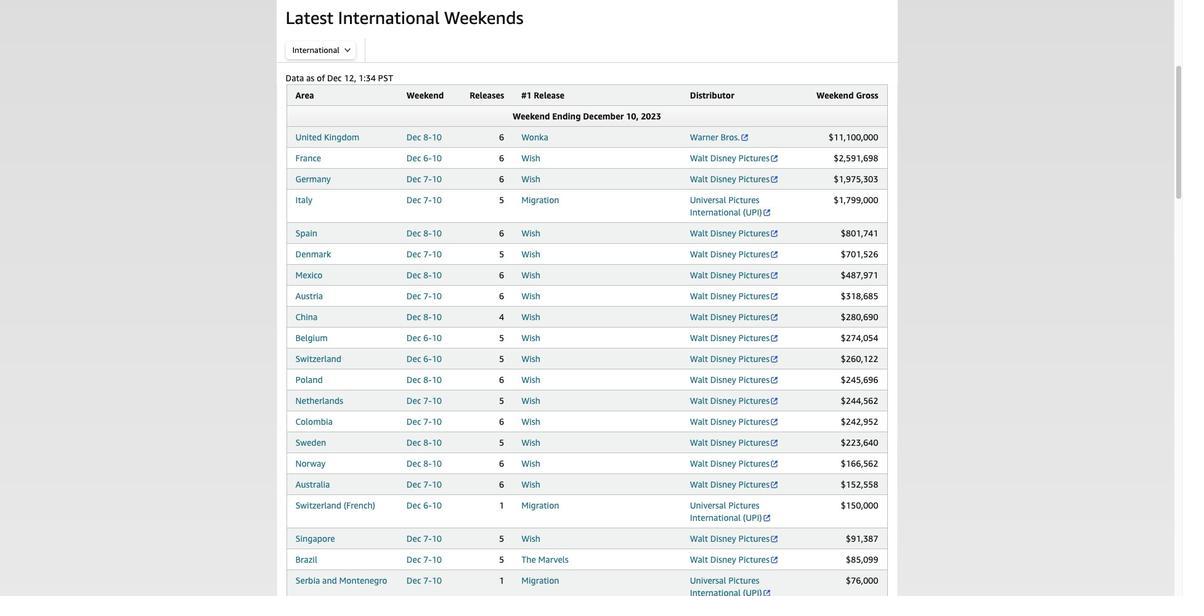 Task type: vqa. For each thing, say whether or not it's contained in the screenshot.


Task type: describe. For each thing, give the bounding box(es) containing it.
china link
[[296, 312, 318, 323]]

5 for netherlands
[[499, 396, 505, 406]]

dec 7-10 link for germany
[[407, 174, 442, 184]]

international for switzerland (french)
[[690, 513, 741, 524]]

dec 6-10 link for switzerland (french)
[[407, 501, 442, 511]]

walt disney pictures for $260,122
[[690, 354, 770, 364]]

5 for denmark
[[499, 249, 505, 260]]

serbia and montenegro link
[[296, 576, 387, 586]]

dec for switzerland (french)
[[407, 501, 421, 511]]

gross
[[857, 90, 879, 101]]

walt disney pictures for $91,387
[[690, 534, 770, 544]]

walt for $91,387
[[690, 534, 709, 544]]

walt disney pictures for $166,562
[[690, 459, 770, 469]]

as
[[306, 73, 315, 83]]

italy
[[296, 195, 313, 205]]

netherlands
[[296, 396, 343, 406]]

wish link for austria
[[522, 291, 541, 302]]

sweden link
[[296, 438, 326, 448]]

germany
[[296, 174, 331, 184]]

walt disney pictures link for $280,690
[[690, 312, 779, 323]]

norway link
[[296, 459, 326, 469]]

colombia link
[[296, 417, 333, 427]]

walt disney pictures link for $245,696
[[690, 375, 779, 385]]

(french)
[[344, 501, 376, 511]]

france
[[296, 153, 321, 163]]

singapore
[[296, 534, 335, 544]]

$1,975,303
[[834, 174, 879, 184]]

weekend gross
[[817, 90, 879, 101]]

$166,562
[[841, 459, 879, 469]]

serbia and montenegro
[[296, 576, 387, 586]]

latest
[[286, 7, 334, 28]]

$150,000
[[841, 501, 879, 511]]

united kingdom link
[[296, 132, 360, 142]]

$487,971
[[841, 270, 879, 281]]

italy link
[[296, 195, 313, 205]]

10,
[[627, 111, 639, 121]]

6- for france
[[424, 153, 432, 163]]

10 for brazil
[[432, 555, 442, 565]]

disney for $245,696
[[711, 375, 737, 385]]

walt for $801,741
[[690, 228, 709, 239]]

austria
[[296, 291, 323, 302]]

migration for switzerland (french)
[[522, 501, 560, 511]]

data
[[286, 73, 304, 83]]

singapore link
[[296, 534, 335, 544]]

dec 8-10 for china
[[407, 312, 442, 323]]

7- for austria
[[424, 291, 432, 302]]

dec for singapore
[[407, 534, 421, 544]]

netherlands link
[[296, 396, 343, 406]]

weekend ending december 10, 2023
[[513, 111, 662, 121]]

migration for italy
[[522, 195, 560, 205]]

pictures for $166,562
[[739, 459, 770, 469]]

1:34
[[359, 73, 376, 83]]

universal pictures international (upi) for $1,799,000
[[690, 195, 763, 218]]

$280,690
[[841, 312, 879, 323]]

disney for $274,054
[[711, 333, 737, 343]]

walt disney pictures link for $701,526
[[690, 249, 779, 260]]

united
[[296, 132, 322, 142]]

dec for netherlands
[[407, 396, 421, 406]]

dec 7-10 link for brazil
[[407, 555, 442, 565]]

warner
[[690, 132, 719, 142]]

releases
[[470, 90, 505, 101]]

4
[[499, 312, 505, 323]]

belgium link
[[296, 333, 328, 343]]

australia link
[[296, 480, 330, 490]]

walt disney pictures for $242,952
[[690, 417, 770, 427]]

$152,558
[[841, 480, 879, 490]]

disney for $91,387
[[711, 534, 737, 544]]

dec for mexico
[[407, 270, 421, 281]]

china
[[296, 312, 318, 323]]

10 for singapore
[[432, 534, 442, 544]]

(upi) for $1,799,000
[[744, 207, 763, 218]]

6 for poland
[[499, 375, 505, 385]]

walt disney pictures link for $2,591,698
[[690, 153, 779, 163]]

belgium
[[296, 333, 328, 343]]

walt disney pictures for $487,971
[[690, 270, 770, 281]]

(upi) for $76,000
[[744, 588, 763, 597]]

mexico link
[[296, 270, 323, 281]]

dec 7-10 link for colombia
[[407, 417, 442, 427]]

ending
[[553, 111, 581, 121]]

warner bros.
[[690, 132, 740, 142]]

universal for $1,799,000
[[690, 195, 727, 205]]

dec for france
[[407, 153, 421, 163]]

wish link for netherlands
[[522, 396, 541, 406]]

disney for $318,685
[[711, 291, 737, 302]]

dec 7-10 for denmark
[[407, 249, 442, 260]]

6 for france
[[499, 153, 505, 163]]

8- for spain
[[424, 228, 432, 239]]

pictures for $801,741
[[739, 228, 770, 239]]

dec 8-10 for poland
[[407, 375, 442, 385]]

dec 7-10 for germany
[[407, 174, 442, 184]]

dec 7-10 for australia
[[407, 480, 442, 490]]

pictures for $2,591,698
[[739, 153, 770, 163]]

dec 6-10 link for belgium
[[407, 333, 442, 343]]

walt disney pictures for $152,558
[[690, 480, 770, 490]]

walt for $152,558
[[690, 480, 709, 490]]

5 for singapore
[[499, 534, 505, 544]]

6 for mexico
[[499, 270, 505, 281]]

dec 7-10 link for australia
[[407, 480, 442, 490]]

migration link for italy
[[522, 195, 560, 205]]

latest international weekends
[[286, 7, 524, 28]]

dec 8-10 link for sweden
[[407, 438, 442, 448]]

wish link for switzerland
[[522, 354, 541, 364]]

spain link
[[296, 228, 318, 239]]

#1
[[522, 90, 532, 101]]

brazil
[[296, 555, 318, 565]]

denmark
[[296, 249, 331, 260]]

$1,799,000
[[834, 195, 879, 205]]

8- for china
[[424, 312, 432, 323]]

10 for switzerland (french)
[[432, 501, 442, 511]]

walt disney pictures link for $318,685
[[690, 291, 779, 302]]

wish link for norway
[[522, 459, 541, 469]]

release
[[534, 90, 565, 101]]

the marvels link
[[522, 555, 569, 565]]

switzerland link
[[296, 354, 342, 364]]

pictures for $274,054
[[739, 333, 770, 343]]

7- for germany
[[424, 174, 432, 184]]

area
[[296, 90, 314, 101]]

wish link for mexico
[[522, 270, 541, 281]]

december
[[583, 111, 624, 121]]

7- for netherlands
[[424, 396, 432, 406]]

the
[[522, 555, 536, 565]]

colombia
[[296, 417, 333, 427]]

walt disney pictures for $245,696
[[690, 375, 770, 385]]

7- for singapore
[[424, 534, 432, 544]]

pictures for $260,122
[[739, 354, 770, 364]]

dec for germany
[[407, 174, 421, 184]]

wish for australia
[[522, 480, 541, 490]]

pictures for $318,685
[[739, 291, 770, 302]]

6 for germany
[[499, 174, 505, 184]]

pictures for $91,387
[[739, 534, 770, 544]]

disney for $260,122
[[711, 354, 737, 364]]

7- for colombia
[[424, 417, 432, 427]]

pst
[[378, 73, 393, 83]]

$701,526
[[841, 249, 879, 260]]

sweden
[[296, 438, 326, 448]]

$223,640
[[841, 438, 879, 448]]

marvels
[[539, 555, 569, 565]]

pictures for $1,975,303
[[739, 174, 770, 184]]

$260,122
[[841, 354, 879, 364]]

$2,591,698
[[834, 153, 879, 163]]

austria link
[[296, 291, 323, 302]]



Task type: locate. For each thing, give the bounding box(es) containing it.
$76,000
[[847, 576, 879, 586]]

10 disney from the top
[[711, 375, 737, 385]]

5 walt disney pictures link from the top
[[690, 270, 779, 281]]

switzerland (french)
[[296, 501, 376, 511]]

walt disney pictures for $274,054
[[690, 333, 770, 343]]

2 vertical spatial migration
[[522, 576, 560, 586]]

4 disney from the top
[[711, 249, 737, 260]]

19 10 from the top
[[432, 534, 442, 544]]

$318,685
[[841, 291, 879, 302]]

9 wish from the top
[[522, 354, 541, 364]]

walt disney pictures link for $274,054
[[690, 333, 779, 343]]

walt for $260,122
[[690, 354, 709, 364]]

and
[[323, 576, 337, 586]]

dec for switzerland
[[407, 354, 421, 364]]

14 10 from the top
[[432, 417, 442, 427]]

7 wish link from the top
[[522, 312, 541, 323]]

14 wish from the top
[[522, 459, 541, 469]]

of
[[317, 73, 325, 83]]

13 wish link from the top
[[522, 438, 541, 448]]

montenegro
[[339, 576, 387, 586]]

3 dec 7-10 from the top
[[407, 249, 442, 260]]

10 wish from the top
[[522, 375, 541, 385]]

5 for brazil
[[499, 555, 505, 565]]

1 dec 7-10 from the top
[[407, 174, 442, 184]]

1 vertical spatial migration link
[[522, 501, 560, 511]]

wish link for poland
[[522, 375, 541, 385]]

7- for denmark
[[424, 249, 432, 260]]

disney for $242,952
[[711, 417, 737, 427]]

$11,100,000
[[829, 132, 879, 142]]

1 vertical spatial universal pictures international (upi) link
[[690, 501, 772, 524]]

13 walt from the top
[[690, 438, 709, 448]]

switzerland (french) link
[[296, 501, 376, 511]]

14 wish link from the top
[[522, 459, 541, 469]]

0 vertical spatial universal
[[690, 195, 727, 205]]

dec 6-10 for belgium
[[407, 333, 442, 343]]

10 for belgium
[[432, 333, 442, 343]]

1 universal from the top
[[690, 195, 727, 205]]

1 10 from the top
[[432, 132, 442, 142]]

1 vertical spatial 1
[[499, 576, 505, 586]]

6 6 from the top
[[499, 291, 505, 302]]

1 vertical spatial (upi)
[[744, 513, 763, 524]]

6 dec 8-10 from the top
[[407, 438, 442, 448]]

14 walt disney pictures from the top
[[690, 459, 770, 469]]

2 vertical spatial (upi)
[[744, 588, 763, 597]]

dec
[[327, 73, 342, 83], [407, 132, 421, 142], [407, 153, 421, 163], [407, 174, 421, 184], [407, 195, 421, 205], [407, 228, 421, 239], [407, 249, 421, 260], [407, 270, 421, 281], [407, 291, 421, 302], [407, 312, 421, 323], [407, 333, 421, 343], [407, 354, 421, 364], [407, 375, 421, 385], [407, 396, 421, 406], [407, 417, 421, 427], [407, 438, 421, 448], [407, 459, 421, 469], [407, 480, 421, 490], [407, 501, 421, 511], [407, 534, 421, 544], [407, 555, 421, 565], [407, 576, 421, 586]]

2 vertical spatial universal
[[690, 576, 727, 586]]

walt disney pictures link for $487,971
[[690, 270, 779, 281]]

australia
[[296, 480, 330, 490]]

4 wish from the top
[[522, 249, 541, 260]]

5 7- from the top
[[424, 396, 432, 406]]

10 wish link from the top
[[522, 375, 541, 385]]

3 6- from the top
[[424, 354, 432, 364]]

0 vertical spatial (upi)
[[744, 207, 763, 218]]

15 wish from the top
[[522, 480, 541, 490]]

7 wish from the top
[[522, 312, 541, 323]]

5 walt from the top
[[690, 270, 709, 281]]

weekends
[[444, 7, 524, 28]]

1 vertical spatial universal pictures international (upi)
[[690, 501, 763, 524]]

0 vertical spatial migration link
[[522, 195, 560, 205]]

11 10 from the top
[[432, 354, 442, 364]]

0 vertical spatial migration
[[522, 195, 560, 205]]

8 6 from the top
[[499, 417, 505, 427]]

5
[[499, 195, 505, 205], [499, 249, 505, 260], [499, 333, 505, 343], [499, 354, 505, 364], [499, 396, 505, 406], [499, 438, 505, 448], [499, 534, 505, 544], [499, 555, 505, 565]]

dec 7-10 for brazil
[[407, 555, 442, 565]]

disney for $244,562
[[711, 396, 737, 406]]

switzerland for switzerland (french)
[[296, 501, 342, 511]]

walt disney pictures for $280,690
[[690, 312, 770, 323]]

15 wish link from the top
[[522, 480, 541, 490]]

dec 7-10 link
[[407, 174, 442, 184], [407, 195, 442, 205], [407, 249, 442, 260], [407, 291, 442, 302], [407, 396, 442, 406], [407, 417, 442, 427], [407, 480, 442, 490], [407, 534, 442, 544], [407, 555, 442, 565], [407, 576, 442, 586]]

5 wish from the top
[[522, 270, 541, 281]]

wish for spain
[[522, 228, 541, 239]]

6 walt disney pictures link from the top
[[690, 291, 779, 302]]

wish for france
[[522, 153, 541, 163]]

weekend for weekend ending december 10, 2023
[[513, 111, 550, 121]]

switzerland for switzerland link
[[296, 354, 342, 364]]

10 for sweden
[[432, 438, 442, 448]]

6 8- from the top
[[424, 438, 432, 448]]

kingdom
[[324, 132, 360, 142]]

5 8- from the top
[[424, 375, 432, 385]]

walt disney pictures link for $244,562
[[690, 396, 779, 406]]

walt disney pictures link for $801,741
[[690, 228, 779, 239]]

3 6 from the top
[[499, 174, 505, 184]]

8 7- from the top
[[424, 534, 432, 544]]

dec 7-10 for colombia
[[407, 417, 442, 427]]

10 for mexico
[[432, 270, 442, 281]]

1 6 from the top
[[499, 132, 505, 142]]

pictures for $152,558
[[739, 480, 770, 490]]

united kingdom
[[296, 132, 360, 142]]

poland
[[296, 375, 323, 385]]

walt disney pictures for $1,975,303
[[690, 174, 770, 184]]

walt disney pictures for $318,685
[[690, 291, 770, 302]]

wish for sweden
[[522, 438, 541, 448]]

dropdown image
[[345, 47, 351, 52]]

16 wish from the top
[[522, 534, 541, 544]]

6-
[[424, 153, 432, 163], [424, 333, 432, 343], [424, 354, 432, 364], [424, 501, 432, 511]]

universal
[[690, 195, 727, 205], [690, 501, 727, 511], [690, 576, 727, 586]]

$801,741
[[841, 228, 879, 239]]

3 universal from the top
[[690, 576, 727, 586]]

international for serbia and montenegro
[[690, 588, 741, 597]]

$242,952
[[841, 417, 879, 427]]

$85,099
[[847, 555, 879, 565]]

8- for norway
[[424, 459, 432, 469]]

wish link for colombia
[[522, 417, 541, 427]]

11 wish link from the top
[[522, 396, 541, 406]]

12 wish from the top
[[522, 417, 541, 427]]

1 vertical spatial migration
[[522, 501, 560, 511]]

denmark link
[[296, 249, 331, 260]]

the marvels
[[522, 555, 569, 565]]

1 walt disney pictures link from the top
[[690, 153, 779, 163]]

7 dec 7-10 link from the top
[[407, 480, 442, 490]]

2 6 from the top
[[499, 153, 505, 163]]

7 7- from the top
[[424, 480, 432, 490]]

2 vertical spatial universal pictures international (upi)
[[690, 576, 763, 597]]

wish link for germany
[[522, 174, 541, 184]]

dec 6-10
[[407, 153, 442, 163], [407, 333, 442, 343], [407, 354, 442, 364], [407, 501, 442, 511]]

walt disney pictures for $2,591,698
[[690, 153, 770, 163]]

disney for $1,975,303
[[711, 174, 737, 184]]

8 wish from the top
[[522, 333, 541, 343]]

6 dec 7-10 from the top
[[407, 417, 442, 427]]

dec for brazil
[[407, 555, 421, 565]]

4 walt from the top
[[690, 249, 709, 260]]

dec 8-10 link for china
[[407, 312, 442, 323]]

8 walt disney pictures from the top
[[690, 333, 770, 343]]

international
[[338, 7, 440, 28], [293, 45, 340, 55], [690, 207, 741, 218], [690, 513, 741, 524], [690, 588, 741, 597]]

migration link
[[522, 195, 560, 205], [522, 501, 560, 511], [522, 576, 560, 586]]

0 vertical spatial switzerland
[[296, 354, 342, 364]]

bros.
[[721, 132, 740, 142]]

6 dec 7-10 link from the top
[[407, 417, 442, 427]]

disney for $152,558
[[711, 480, 737, 490]]

walt for $244,562
[[690, 396, 709, 406]]

8- for united kingdom
[[424, 132, 432, 142]]

migration link for serbia and montenegro
[[522, 576, 560, 586]]

dec 7-10
[[407, 174, 442, 184], [407, 195, 442, 205], [407, 249, 442, 260], [407, 291, 442, 302], [407, 396, 442, 406], [407, 417, 442, 427], [407, 480, 442, 490], [407, 534, 442, 544], [407, 555, 442, 565], [407, 576, 442, 586]]

10 for netherlands
[[432, 396, 442, 406]]

1
[[499, 501, 505, 511], [499, 576, 505, 586]]

switzerland down belgium link
[[296, 354, 342, 364]]

pictures
[[739, 153, 770, 163], [739, 174, 770, 184], [729, 195, 760, 205], [739, 228, 770, 239], [739, 249, 770, 260], [739, 270, 770, 281], [739, 291, 770, 302], [739, 312, 770, 323], [739, 333, 770, 343], [739, 354, 770, 364], [739, 375, 770, 385], [739, 396, 770, 406], [739, 417, 770, 427], [739, 438, 770, 448], [739, 459, 770, 469], [739, 480, 770, 490], [729, 501, 760, 511], [739, 534, 770, 544], [739, 555, 770, 565], [729, 576, 760, 586]]

2023
[[641, 111, 662, 121]]

dec 8-10 for mexico
[[407, 270, 442, 281]]

wonka
[[522, 132, 549, 142]]

migration
[[522, 195, 560, 205], [522, 501, 560, 511], [522, 576, 560, 586]]

poland link
[[296, 375, 323, 385]]

2 dec 8-10 from the top
[[407, 228, 442, 239]]

2 dec 7-10 link from the top
[[407, 195, 442, 205]]

universal pictures international (upi) for $150,000
[[690, 501, 763, 524]]

12,
[[344, 73, 356, 83]]

dec 6-10 link for france
[[407, 153, 442, 163]]

9 7- from the top
[[424, 555, 432, 565]]

2 migration from the top
[[522, 501, 560, 511]]

12 walt disney pictures from the top
[[690, 417, 770, 427]]

18 10 from the top
[[432, 501, 442, 511]]

6 for austria
[[499, 291, 505, 302]]

2 universal pictures international (upi) from the top
[[690, 501, 763, 524]]

6
[[499, 132, 505, 142], [499, 153, 505, 163], [499, 174, 505, 184], [499, 228, 505, 239], [499, 270, 505, 281], [499, 291, 505, 302], [499, 375, 505, 385], [499, 417, 505, 427], [499, 459, 505, 469], [499, 480, 505, 490]]

disney for $166,562
[[711, 459, 737, 469]]

dec 7-10 link for austria
[[407, 291, 442, 302]]

walt disney pictures link
[[690, 153, 779, 163], [690, 174, 779, 184], [690, 228, 779, 239], [690, 249, 779, 260], [690, 270, 779, 281], [690, 291, 779, 302], [690, 312, 779, 323], [690, 333, 779, 343], [690, 354, 779, 364], [690, 375, 779, 385], [690, 396, 779, 406], [690, 417, 779, 427], [690, 438, 779, 448], [690, 459, 779, 469], [690, 480, 779, 490], [690, 534, 779, 544], [690, 555, 779, 565]]

16 wish link from the top
[[522, 534, 541, 544]]

4 dec 8-10 from the top
[[407, 312, 442, 323]]

1 (upi) from the top
[[744, 207, 763, 218]]

1 vertical spatial universal
[[690, 501, 727, 511]]

5 6 from the top
[[499, 270, 505, 281]]

dec for colombia
[[407, 417, 421, 427]]

brazil link
[[296, 555, 318, 565]]

3 walt disney pictures link from the top
[[690, 228, 779, 239]]

2 8- from the top
[[424, 228, 432, 239]]

2 vertical spatial migration link
[[522, 576, 560, 586]]

3 5 from the top
[[499, 333, 505, 343]]

dec 6-10 link
[[407, 153, 442, 163], [407, 333, 442, 343], [407, 354, 442, 364], [407, 501, 442, 511]]

distributor
[[690, 90, 735, 101]]

data as of dec 12, 1:34 pst
[[286, 73, 393, 83]]

1 for dec 6-10
[[499, 501, 505, 511]]

$274,054
[[841, 333, 879, 343]]

15 disney from the top
[[711, 480, 737, 490]]

spain
[[296, 228, 318, 239]]

walt disney pictures for $85,099
[[690, 555, 770, 565]]

pictures for $223,640
[[739, 438, 770, 448]]

9 walt disney pictures from the top
[[690, 354, 770, 364]]

9 dec 7-10 from the top
[[407, 555, 442, 565]]

13 walt disney pictures from the top
[[690, 438, 770, 448]]

11 walt disney pictures from the top
[[690, 396, 770, 406]]

dec for sweden
[[407, 438, 421, 448]]

wonka link
[[522, 132, 549, 142]]

10 walt disney pictures from the top
[[690, 375, 770, 385]]

universal for $150,000
[[690, 501, 727, 511]]

disney for $801,741
[[711, 228, 737, 239]]

dec for denmark
[[407, 249, 421, 260]]

dec for norway
[[407, 459, 421, 469]]

migration for serbia and montenegro
[[522, 576, 560, 586]]

6 7- from the top
[[424, 417, 432, 427]]

10 for serbia and montenegro
[[432, 576, 442, 586]]

walt for $701,526
[[690, 249, 709, 260]]

15 walt from the top
[[690, 480, 709, 490]]

wish for mexico
[[522, 270, 541, 281]]

dec 8-10 link for mexico
[[407, 270, 442, 281]]

12 wish link from the top
[[522, 417, 541, 427]]

pictures for $242,952
[[739, 417, 770, 427]]

10 for switzerland
[[432, 354, 442, 364]]

7 6 from the top
[[499, 375, 505, 385]]

1 universal pictures international (upi) from the top
[[690, 195, 763, 218]]

10
[[432, 132, 442, 142], [432, 153, 442, 163], [432, 174, 442, 184], [432, 195, 442, 205], [432, 228, 442, 239], [432, 249, 442, 260], [432, 270, 442, 281], [432, 291, 442, 302], [432, 312, 442, 323], [432, 333, 442, 343], [432, 354, 442, 364], [432, 375, 442, 385], [432, 396, 442, 406], [432, 417, 442, 427], [432, 438, 442, 448], [432, 459, 442, 469], [432, 480, 442, 490], [432, 501, 442, 511], [432, 534, 442, 544], [432, 555, 442, 565], [432, 576, 442, 586]]

2 horizontal spatial weekend
[[817, 90, 854, 101]]

6- for switzerland (french)
[[424, 501, 432, 511]]

mexico
[[296, 270, 323, 281]]

2 10 from the top
[[432, 153, 442, 163]]

dec for serbia and montenegro
[[407, 576, 421, 586]]

2 dec 8-10 link from the top
[[407, 228, 442, 239]]

weekend for weekend gross
[[817, 90, 854, 101]]

8 5 from the top
[[499, 555, 505, 565]]

7 walt from the top
[[690, 312, 709, 323]]

7-
[[424, 174, 432, 184], [424, 195, 432, 205], [424, 249, 432, 260], [424, 291, 432, 302], [424, 396, 432, 406], [424, 417, 432, 427], [424, 480, 432, 490], [424, 534, 432, 544], [424, 555, 432, 565], [424, 576, 432, 586]]

10 for australia
[[432, 480, 442, 490]]

3 walt from the top
[[690, 228, 709, 239]]

universal pictures international (upi) link for $1,799,000
[[690, 195, 772, 218]]

10 7- from the top
[[424, 576, 432, 586]]

12 walt from the top
[[690, 417, 709, 427]]

1 wish link from the top
[[522, 153, 541, 163]]

5 for belgium
[[499, 333, 505, 343]]

wish for denmark
[[522, 249, 541, 260]]

0 vertical spatial universal pictures international (upi) link
[[690, 195, 772, 218]]

warner bros. link
[[690, 132, 750, 142]]

dec 8-10 for spain
[[407, 228, 442, 239]]

0 vertical spatial universal pictures international (upi)
[[690, 195, 763, 218]]

walt disney pictures link for $152,558
[[690, 480, 779, 490]]

dec for poland
[[407, 375, 421, 385]]

norway
[[296, 459, 326, 469]]

$245,696
[[841, 375, 879, 385]]

9 dec 7-10 link from the top
[[407, 555, 442, 565]]

dec 8-10 link
[[407, 132, 442, 142], [407, 228, 442, 239], [407, 270, 442, 281], [407, 312, 442, 323], [407, 375, 442, 385], [407, 438, 442, 448], [407, 459, 442, 469]]

universal pictures international (upi) link for $76,000
[[690, 576, 772, 597]]

wish for norway
[[522, 459, 541, 469]]

wish
[[522, 153, 541, 163], [522, 174, 541, 184], [522, 228, 541, 239], [522, 249, 541, 260], [522, 270, 541, 281], [522, 291, 541, 302], [522, 312, 541, 323], [522, 333, 541, 343], [522, 354, 541, 364], [522, 375, 541, 385], [522, 396, 541, 406], [522, 417, 541, 427], [522, 438, 541, 448], [522, 459, 541, 469], [522, 480, 541, 490], [522, 534, 541, 544]]

pictures for $701,526
[[739, 249, 770, 260]]

#1 release
[[522, 90, 565, 101]]

france link
[[296, 153, 321, 163]]

universal for $76,000
[[690, 576, 727, 586]]

4 10 from the top
[[432, 195, 442, 205]]

15 10 from the top
[[432, 438, 442, 448]]

3 dec 7-10 link from the top
[[407, 249, 442, 260]]

1 horizontal spatial weekend
[[513, 111, 550, 121]]

8-
[[424, 132, 432, 142], [424, 228, 432, 239], [424, 270, 432, 281], [424, 312, 432, 323], [424, 375, 432, 385], [424, 438, 432, 448], [424, 459, 432, 469]]

disney for $85,099
[[711, 555, 737, 565]]

3 7- from the top
[[424, 249, 432, 260]]

dec 8-10 for sweden
[[407, 438, 442, 448]]

10 walt disney pictures link from the top
[[690, 375, 779, 385]]

germany link
[[296, 174, 331, 184]]

2 vertical spatial universal pictures international (upi) link
[[690, 576, 772, 597]]

5 dec 8-10 from the top
[[407, 375, 442, 385]]

7- for serbia and montenegro
[[424, 576, 432, 586]]

16 walt disney pictures from the top
[[690, 534, 770, 544]]

0 vertical spatial 1
[[499, 501, 505, 511]]

1 vertical spatial switzerland
[[296, 501, 342, 511]]

walt for $166,562
[[690, 459, 709, 469]]

$91,387
[[847, 534, 879, 544]]

2 6- from the top
[[424, 333, 432, 343]]

5 for sweden
[[499, 438, 505, 448]]

5 10 from the top
[[432, 228, 442, 239]]

walt disney pictures for $801,741
[[690, 228, 770, 239]]

8 disney from the top
[[711, 333, 737, 343]]

11 wish from the top
[[522, 396, 541, 406]]

3 10 from the top
[[432, 174, 442, 184]]

dec 8-10 for united kingdom
[[407, 132, 442, 142]]

serbia
[[296, 576, 320, 586]]

6- for belgium
[[424, 333, 432, 343]]

4 8- from the top
[[424, 312, 432, 323]]

$244,562
[[841, 396, 879, 406]]

0 horizontal spatial weekend
[[407, 90, 444, 101]]

7- for australia
[[424, 480, 432, 490]]

2 dec 6-10 from the top
[[407, 333, 442, 343]]

20 10 from the top
[[432, 555, 442, 565]]

switzerland down australia link
[[296, 501, 342, 511]]

(upi)
[[744, 207, 763, 218], [744, 513, 763, 524], [744, 588, 763, 597]]

9 walt from the top
[[690, 354, 709, 364]]

13 walt disney pictures link from the top
[[690, 438, 779, 448]]



